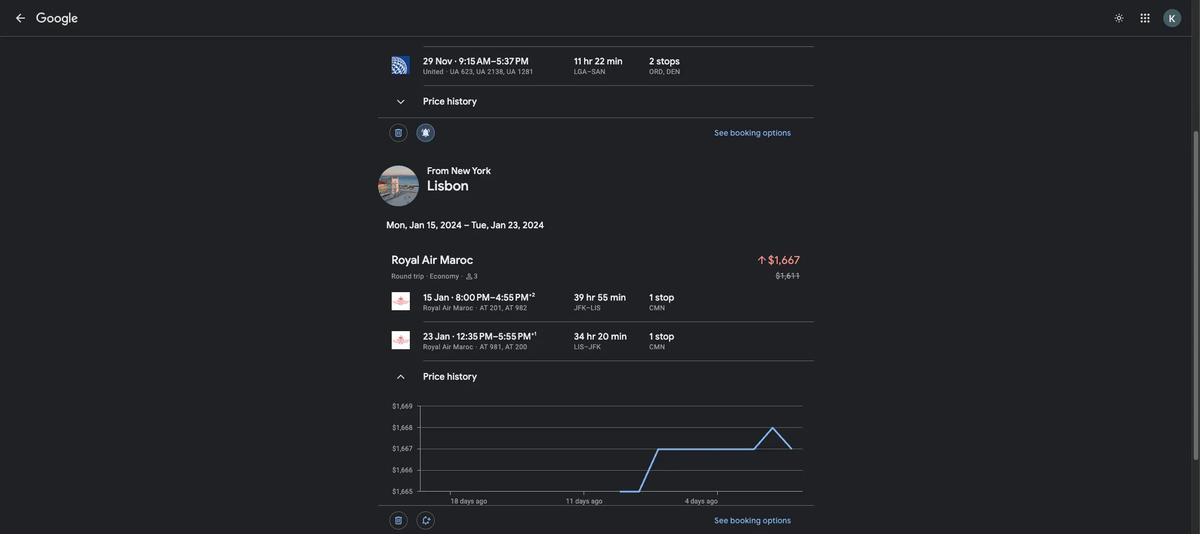Task type: describe. For each thing, give the bounding box(es) containing it.
5:37 pm
[[496, 56, 529, 67]]

go back image
[[14, 11, 27, 25]]

55
[[598, 293, 608, 304]]

1 inside 12:35 pm – 5:55 pm + 1
[[534, 331, 537, 338]]

, for 200
[[502, 344, 503, 352]]

2 price history graph image from the top
[[387, 402, 814, 506]]

airline logo image for royal air maroc
[[391, 293, 410, 311]]

jan left 23,
[[491, 220, 506, 232]]

1 for 39 hr 55 min
[[649, 293, 653, 304]]

2138
[[487, 68, 503, 76]]

mon, jan 15, 2024 – tue, jan 23, 2024
[[386, 220, 544, 232]]

23
[[423, 332, 433, 343]]

lis inside 34 hr 20 min lis – jfk
[[574, 344, 584, 352]]

ord
[[649, 68, 663, 76]]

20
[[598, 332, 609, 343]]

ua down 5:37 pm
[[507, 68, 516, 76]]

san inside 11 hr 22 min lga – san
[[592, 68, 605, 76]]

jan for 23 jan
[[435, 332, 450, 343]]

at 981 , at 200
[[480, 344, 527, 352]]

2 stops ord , den
[[649, 56, 680, 76]]

1 price history graph image from the top
[[387, 88, 414, 115]]

ua left 1873
[[450, 29, 459, 37]]

lis inside the 39 hr 55 min jfk – lis
[[591, 305, 601, 312]]

hr for royal air maroc
[[586, 293, 595, 304]]

at 201 , at 982
[[480, 305, 527, 312]]

at down 4:55 pm
[[505, 305, 513, 312]]

$1,611
[[776, 272, 800, 281]]

hr inside 34 hr 20 min lis – jfk
[[587, 332, 596, 343]]

– inside 12:35 pm – 5:55 pm + 1
[[493, 332, 498, 343]]

0 vertical spatial royal air maroc
[[391, 254, 473, 268]]

23,
[[508, 220, 520, 232]]

+ for 5:55 pm
[[531, 331, 534, 338]]

at left 201
[[480, 305, 488, 312]]

den
[[667, 68, 680, 76]]

1873
[[461, 29, 477, 37]]

12:35 pm – 5:55 pm + 1
[[457, 331, 537, 343]]

0 vertical spatial maroc
[[440, 254, 473, 268]]

8:00 pm – 4:55 pm + 2
[[456, 292, 535, 304]]

booking for the remove saved flight, round trip from san diego to new york.thu, nov 23 – wed, nov 29 image
[[730, 128, 761, 138]]

united for 623
[[423, 68, 444, 76]]

price history for royal air maroc
[[423, 372, 477, 383]]

– inside 11 hr 22 min lga – san
[[587, 68, 592, 76]]

5:55 pm
[[498, 332, 531, 343]]

options for the remove saved flight, round trip from san diego to new york.thu, nov 23 – wed, nov 29 image
[[763, 128, 791, 138]]

see for the remove saved flight, round trip from san diego to new york.thu, nov 23 – wed, nov 29 image
[[714, 128, 728, 138]]

maroc for 12:35 pm
[[453, 344, 473, 352]]

see for remove saved flight, round trip from new york to lisbon.mon, jan 15, 2024 – tue, jan 23, 2024 image
[[714, 516, 728, 526]]

9:15 am
[[459, 56, 491, 67]]

15,
[[427, 220, 438, 232]]

15 jan
[[423, 293, 449, 304]]

623
[[461, 68, 473, 76]]

1611 US dollars text field
[[776, 272, 800, 281]]

york
[[472, 166, 491, 177]]

history for royal air maroc
[[447, 372, 477, 383]]

1 for 34 hr 20 min
[[649, 332, 653, 343]]

round trip economy
[[391, 273, 459, 281]]

royal air maroc for 15 jan
[[423, 305, 473, 312]]

0 vertical spatial  image
[[446, 29, 448, 37]]

ua down 9:15 am
[[476, 68, 485, 76]]

from new york lisbon
[[427, 166, 491, 195]]

0 vertical spatial royal
[[391, 254, 420, 268]]

– inside 34 hr 20 min lis – jfk
[[584, 344, 589, 352]]

ua left "623" at the top of the page
[[450, 68, 459, 76]]

200
[[515, 344, 527, 352]]

1 2024 from the left
[[440, 220, 462, 232]]

4:55 pm
[[496, 293, 529, 304]]

201
[[490, 305, 502, 312]]

ua left 6110
[[480, 29, 489, 37]]

tue,
[[471, 220, 489, 232]]

change appearance image
[[1106, 5, 1133, 32]]

22
[[595, 56, 605, 67]]

royal for 15
[[423, 305, 441, 312]]

1667 US dollars text field
[[768, 254, 800, 268]]

enable email notifications for solution, round trip from new york to lisbon.mon, jan 15, 2024 – tue, jan 23, 2024 image
[[412, 508, 439, 535]]

2 inside 8:00 pm – 4:55 pm + 2
[[532, 292, 535, 299]]

3 airline logo image from the top
[[391, 332, 410, 350]]

remove saved flight, round trip from san diego to new york.thu, nov 23 – wed, nov 29 image
[[385, 119, 412, 147]]

stop for 34 hr 20 min
[[655, 332, 674, 343]]

economy
[[430, 273, 459, 281]]

at down 5:55 pm
[[505, 344, 513, 352]]



Task type: vqa. For each thing, say whether or not it's contained in the screenshot.
the bottommost See booking options
yes



Task type: locate. For each thing, give the bounding box(es) containing it.
 image
[[446, 29, 448, 37], [446, 68, 448, 76], [476, 344, 477, 352]]

1 stop from the top
[[655, 293, 674, 304]]

0 vertical spatial jfk
[[574, 305, 586, 312]]

maroc down 12:35 pm in the bottom left of the page
[[453, 344, 473, 352]]

lis down 55
[[591, 305, 601, 312]]

+ for 4:55 pm
[[529, 292, 532, 299]]

1 vertical spatial see
[[714, 516, 728, 526]]

2 2024 from the left
[[523, 220, 544, 232]]

1 vertical spatial price history
[[423, 372, 477, 383]]

0 vertical spatial +
[[529, 292, 532, 299]]

1 horizontal spatial jfk
[[589, 344, 601, 352]]

1 united from the top
[[423, 29, 444, 37]]

1 horizontal spatial 2024
[[523, 220, 544, 232]]

lis down the 34
[[574, 344, 584, 352]]

1 vertical spatial options
[[763, 516, 791, 526]]

1 right 55
[[649, 293, 653, 304]]

, inside 2 stops ord , den
[[663, 68, 665, 76]]

29
[[423, 56, 433, 67]]

0 vertical spatial united
[[423, 29, 444, 37]]

maroc up economy
[[440, 254, 473, 268]]

trip
[[414, 273, 424, 281]]

1 vertical spatial 2
[[532, 292, 535, 299]]

booking
[[730, 128, 761, 138], [730, 516, 761, 526]]

united down '29 nov' in the top of the page
[[423, 68, 444, 76]]

0 horizontal spatial 2024
[[440, 220, 462, 232]]

982
[[515, 305, 527, 312]]

1 price history from the top
[[423, 96, 477, 108]]

1 vertical spatial price
[[423, 372, 445, 383]]

0 vertical spatial min
[[607, 56, 623, 67]]

united up '29 nov' in the top of the page
[[423, 29, 444, 37]]

0 horizontal spatial jfk
[[574, 305, 586, 312]]

air down 15 jan
[[442, 305, 451, 312]]

2 united from the top
[[423, 68, 444, 76]]

2 vertical spatial min
[[611, 332, 627, 343]]

0 horizontal spatial 2
[[532, 292, 535, 299]]

price history graph image
[[387, 88, 414, 115], [387, 402, 814, 506]]

price history down the 23 jan at the left of the page
[[423, 372, 477, 383]]

hr right the 34
[[587, 332, 596, 343]]

ua 623 , ua 2138 , ua 1281
[[450, 68, 534, 76]]

min right 20
[[611, 332, 627, 343]]

hr inside the 39 hr 55 min jfk – lis
[[586, 293, 595, 304]]

0 vertical spatial options
[[763, 128, 791, 138]]

2 price history from the top
[[423, 372, 477, 383]]

air for 15 jan
[[442, 305, 451, 312]]

1 history from the top
[[447, 96, 477, 108]]

hr right 11
[[584, 56, 593, 67]]

air down the 23 jan at the left of the page
[[442, 344, 451, 352]]

lga inside 11 hr 22 min lga – san
[[574, 68, 587, 76]]

0 horizontal spatial san
[[574, 29, 588, 37]]

royal air maroc up round trip economy
[[391, 254, 473, 268]]

iad
[[649, 29, 661, 37]]

1 horizontal spatial lga
[[592, 29, 605, 37]]

1 vertical spatial airline logo image
[[391, 293, 410, 311]]

san – lga
[[574, 29, 605, 37]]

jan
[[409, 220, 424, 232], [491, 220, 506, 232], [434, 293, 449, 304], [435, 332, 450, 343]]

3 passengers text field
[[474, 272, 478, 281]]

0 vertical spatial price history graph image
[[387, 88, 414, 115]]

2 up ord
[[649, 56, 654, 67]]

jfk down 20
[[589, 344, 601, 352]]

 image for nov
[[446, 68, 448, 76]]

1 vertical spatial san
[[592, 68, 605, 76]]

2 see from the top
[[714, 516, 728, 526]]

1 price from the top
[[423, 96, 445, 108]]

airline logo image left 23
[[391, 332, 410, 350]]

 image down 12:35 pm in the bottom left of the page
[[476, 344, 477, 352]]

nov
[[435, 56, 452, 67]]

1 vertical spatial see booking options
[[714, 516, 791, 526]]

23 jan
[[423, 332, 450, 343]]

0 vertical spatial 1 stop cmn
[[649, 293, 674, 312]]

1 vertical spatial lga
[[574, 68, 587, 76]]

1 right 20
[[649, 332, 653, 343]]

0 vertical spatial stop
[[655, 293, 674, 304]]

min right 55
[[610, 293, 626, 304]]

united
[[423, 29, 444, 37], [423, 68, 444, 76]]

+ inside 8:00 pm – 4:55 pm + 2
[[529, 292, 532, 299]]

0 horizontal spatial lga
[[574, 68, 587, 76]]

royal air maroc
[[391, 254, 473, 268], [423, 305, 473, 312], [423, 344, 473, 352]]

2 stop from the top
[[655, 332, 674, 343]]

0 vertical spatial lga
[[592, 29, 605, 37]]

, for 6110
[[477, 29, 479, 37]]

, for 982
[[502, 305, 503, 312]]

0 vertical spatial price history
[[423, 96, 477, 108]]

 image
[[476, 305, 477, 312]]

1 cmn from the top
[[649, 305, 665, 312]]

+
[[529, 292, 532, 299], [531, 331, 534, 338]]

booking for remove saved flight, round trip from new york to lisbon.mon, jan 15, 2024 – tue, jan 23, 2024 image
[[730, 516, 761, 526]]

hr for united
[[584, 56, 593, 67]]

lga down 11
[[574, 68, 587, 76]]

see booking options for remove saved flight, round trip from new york to lisbon.mon, jan 15, 2024 – tue, jan 23, 2024 image
[[714, 516, 791, 526]]

maroc
[[440, 254, 473, 268], [453, 305, 473, 312], [453, 344, 473, 352]]

– inside the 39 hr 55 min jfk – lis
[[586, 305, 591, 312]]

options for remove saved flight, round trip from new york to lisbon.mon, jan 15, 2024 – tue, jan 23, 2024 image
[[763, 516, 791, 526]]

see booking options
[[714, 128, 791, 138], [714, 516, 791, 526]]

0 vertical spatial see
[[714, 128, 728, 138]]

34
[[574, 332, 585, 343]]

 image for jan
[[476, 344, 477, 352]]

cmn for 34 hr 20 min
[[649, 344, 665, 352]]

1 horizontal spatial lis
[[591, 305, 601, 312]]

history for united
[[447, 96, 477, 108]]

, down 8:00 pm – 4:55 pm + 2
[[502, 305, 503, 312]]

jan right 23
[[435, 332, 450, 343]]

cmn for 39 hr 55 min
[[649, 305, 665, 312]]

0 vertical spatial booking
[[730, 128, 761, 138]]

min right 22
[[607, 56, 623, 67]]

2 vertical spatial hr
[[587, 332, 596, 343]]

stop for 39 hr 55 min
[[655, 293, 674, 304]]

price
[[423, 96, 445, 108], [423, 372, 445, 383]]

, down 12:35 pm – 5:55 pm + 1
[[502, 344, 503, 352]]

royal
[[391, 254, 420, 268], [423, 305, 441, 312], [423, 344, 441, 352]]

round
[[391, 273, 412, 281]]

jfk inside 34 hr 20 min lis – jfk
[[589, 344, 601, 352]]

1 vertical spatial 1 stop cmn
[[649, 332, 674, 352]]

lisbon
[[427, 178, 469, 195]]

0 vertical spatial san
[[574, 29, 588, 37]]

3
[[474, 273, 478, 281]]

1 vertical spatial maroc
[[453, 305, 473, 312]]

2 vertical spatial airline logo image
[[391, 332, 410, 350]]

1 booking from the top
[[730, 128, 761, 138]]

airline logo image
[[391, 56, 410, 74], [391, 293, 410, 311], [391, 332, 410, 350]]

maroc for 8:00 pm
[[453, 305, 473, 312]]

, left 6110
[[477, 29, 479, 37]]

hr inside 11 hr 22 min lga – san
[[584, 56, 593, 67]]

1 1 stop cmn from the top
[[649, 293, 674, 312]]

9:15 am – 5:37 pm
[[459, 56, 529, 67]]

1 vertical spatial cmn
[[649, 344, 665, 352]]

1 vertical spatial  image
[[446, 68, 448, 76]]

see booking options for the remove saved flight, round trip from san diego to new york.thu, nov 23 – wed, nov 29 image
[[714, 128, 791, 138]]

price history down "623" at the top of the page
[[423, 96, 477, 108]]

2 vertical spatial air
[[442, 344, 451, 352]]

1 stop cmn for 39 hr 55 min
[[649, 293, 674, 312]]

1 vertical spatial jfk
[[589, 344, 601, 352]]

1 vertical spatial royal air maroc
[[423, 305, 473, 312]]

1 horizontal spatial 2
[[649, 56, 654, 67]]

san
[[574, 29, 588, 37], [592, 68, 605, 76]]

1 vertical spatial +
[[531, 331, 534, 338]]

1 vertical spatial history
[[447, 372, 477, 383]]

2 vertical spatial royal air maroc
[[423, 344, 473, 352]]

mon,
[[386, 220, 408, 232]]

cmn
[[649, 305, 665, 312], [649, 344, 665, 352]]

2 price from the top
[[423, 372, 445, 383]]

jan for mon, jan 15, 2024 – tue, jan 23, 2024
[[409, 220, 424, 232]]

0 vertical spatial airline logo image
[[391, 56, 410, 74]]

2 history from the top
[[447, 372, 477, 383]]

air up round trip economy
[[422, 254, 437, 268]]

1 stop cmn for 34 hr 20 min
[[649, 332, 674, 352]]

price for royal air maroc
[[423, 372, 445, 383]]

1 airline logo image from the top
[[391, 56, 410, 74]]

2024 right 15,
[[440, 220, 462, 232]]

price history for united
[[423, 96, 477, 108]]

981
[[490, 344, 502, 352]]

2
[[649, 56, 654, 67], [532, 292, 535, 299]]

 image left 1873
[[446, 29, 448, 37]]

min inside 11 hr 22 min lga – san
[[607, 56, 623, 67]]

royal air maroc for 23 jan
[[423, 344, 473, 352]]

ua
[[450, 29, 459, 37], [480, 29, 489, 37], [450, 68, 459, 76], [476, 68, 485, 76], [507, 68, 516, 76]]

11
[[574, 56, 581, 67]]

hr right 39 in the left bottom of the page
[[586, 293, 595, 304]]

royal up round
[[391, 254, 420, 268]]

1 vertical spatial booking
[[730, 516, 761, 526]]

united for 1873
[[423, 29, 444, 37]]

12:35 pm
[[457, 332, 493, 343]]

jan right 15
[[434, 293, 449, 304]]

1 stop cmn
[[649, 293, 674, 312], [649, 332, 674, 352]]

min
[[607, 56, 623, 67], [610, 293, 626, 304], [611, 332, 627, 343]]

1281
[[518, 68, 534, 76]]

stop
[[655, 293, 674, 304], [655, 332, 674, 343]]

ua 1873 , ua 6110
[[450, 29, 507, 37]]

min for royal air maroc
[[610, 293, 626, 304]]

airline logo image down round
[[391, 293, 410, 311]]

jfk
[[574, 305, 586, 312], [589, 344, 601, 352]]

2 cmn from the top
[[649, 344, 665, 352]]

remove saved flight, round trip from new york to lisbon.mon, jan 15, 2024 – tue, jan 23, 2024 image
[[385, 508, 412, 535]]

1 see booking options from the top
[[714, 128, 791, 138]]

8:00 pm
[[456, 293, 490, 304]]

price up "disable email notifications for solution, round trip from san diego to new york.thu, nov 23 – wed, nov 29" icon
[[423, 96, 445, 108]]

lis
[[591, 305, 601, 312], [574, 344, 584, 352]]

$1,667
[[768, 254, 800, 268]]

1 options from the top
[[763, 128, 791, 138]]

min for united
[[607, 56, 623, 67]]

jan for 15 jan
[[434, 293, 449, 304]]

2 vertical spatial maroc
[[453, 344, 473, 352]]

2 options from the top
[[763, 516, 791, 526]]

0 vertical spatial 2
[[649, 56, 654, 67]]

0 vertical spatial hr
[[584, 56, 593, 67]]

royal down 23
[[423, 344, 441, 352]]

new
[[451, 166, 470, 177]]

1 vertical spatial lis
[[574, 344, 584, 352]]

15
[[423, 293, 432, 304]]

6110
[[491, 29, 507, 37]]

stops
[[656, 56, 680, 67]]

san up 11
[[574, 29, 588, 37]]

1 vertical spatial united
[[423, 68, 444, 76]]

price down the 23 jan at the left of the page
[[423, 372, 445, 383]]

disable email notifications for solution, round trip from san diego to new york.thu, nov 23 – wed, nov 29 image
[[412, 119, 439, 147]]

1 vertical spatial price history graph image
[[387, 402, 814, 506]]

royal down 15
[[423, 305, 441, 312]]

jan left 15,
[[409, 220, 424, 232]]

2 right 4:55 pm
[[532, 292, 535, 299]]

history down "623" at the top of the page
[[447, 96, 477, 108]]

air
[[422, 254, 437, 268], [442, 305, 451, 312], [442, 344, 451, 352]]

2 see booking options from the top
[[714, 516, 791, 526]]

, left den
[[663, 68, 665, 76]]

price for united
[[423, 96, 445, 108]]

jfk inside the 39 hr 55 min jfk – lis
[[574, 305, 586, 312]]

air for 23 jan
[[442, 344, 451, 352]]

34 hr 20 min lis – jfk
[[574, 332, 627, 352]]

, down 5:37 pm
[[503, 68, 505, 76]]

, down 9:15 am
[[473, 68, 475, 76]]

2024
[[440, 220, 462, 232], [523, 220, 544, 232]]

history down 12:35 pm in the bottom left of the page
[[447, 372, 477, 383]]

price history
[[423, 96, 477, 108], [423, 372, 477, 383]]

1
[[649, 293, 653, 304], [534, 331, 537, 338], [649, 332, 653, 343]]

2 vertical spatial royal
[[423, 344, 441, 352]]

royal air maroc down 15 jan
[[423, 305, 473, 312]]

airline logo image left 29
[[391, 56, 410, 74]]

see
[[714, 128, 728, 138], [714, 516, 728, 526]]

maroc down 8:00 pm
[[453, 305, 473, 312]]

hr
[[584, 56, 593, 67], [586, 293, 595, 304], [587, 332, 596, 343]]

1 right 5:55 pm
[[534, 331, 537, 338]]

2 inside 2 stops ord , den
[[649, 56, 654, 67]]

– inside 8:00 pm – 4:55 pm + 2
[[490, 293, 496, 304]]

,
[[477, 29, 479, 37], [473, 68, 475, 76], [503, 68, 505, 76], [663, 68, 665, 76], [502, 305, 503, 312], [502, 344, 503, 352]]

lga up 22
[[592, 29, 605, 37]]

san down 22
[[592, 68, 605, 76]]

royal air maroc down the 23 jan at the left of the page
[[423, 344, 473, 352]]

0 vertical spatial cmn
[[649, 305, 665, 312]]

from
[[427, 166, 449, 177]]

0 horizontal spatial lis
[[574, 344, 584, 352]]

1 vertical spatial min
[[610, 293, 626, 304]]

0 vertical spatial air
[[422, 254, 437, 268]]

2 1 stop cmn from the top
[[649, 332, 674, 352]]

1 horizontal spatial san
[[592, 68, 605, 76]]

options
[[763, 128, 791, 138], [763, 516, 791, 526]]

royal for 23
[[423, 344, 441, 352]]

39 hr 55 min jfk – lis
[[574, 293, 626, 312]]

at
[[480, 305, 488, 312], [505, 305, 513, 312], [480, 344, 488, 352], [505, 344, 513, 352]]

jfk down 39 in the left bottom of the page
[[574, 305, 586, 312]]

29 nov
[[423, 56, 452, 67]]

+ inside 12:35 pm – 5:55 pm + 1
[[531, 331, 534, 338]]

1 vertical spatial air
[[442, 305, 451, 312]]

2 vertical spatial  image
[[476, 344, 477, 352]]

–
[[588, 29, 592, 37], [491, 56, 496, 67], [587, 68, 592, 76], [464, 220, 470, 232], [490, 293, 496, 304], [586, 305, 591, 312], [493, 332, 498, 343], [584, 344, 589, 352]]

2024 right 23,
[[523, 220, 544, 232]]

min inside 34 hr 20 min lis – jfk
[[611, 332, 627, 343]]

lga
[[592, 29, 605, 37], [574, 68, 587, 76]]

1 vertical spatial hr
[[586, 293, 595, 304]]

at left 981
[[480, 344, 488, 352]]

1 vertical spatial royal
[[423, 305, 441, 312]]

, for 2138
[[473, 68, 475, 76]]

min inside the 39 hr 55 min jfk – lis
[[610, 293, 626, 304]]

11 hr 22 min lga – san
[[574, 56, 623, 76]]

 image down 'nov' in the left of the page
[[446, 68, 448, 76]]

history
[[447, 96, 477, 108], [447, 372, 477, 383]]

39
[[574, 293, 584, 304]]

2 airline logo image from the top
[[391, 293, 410, 311]]

0 vertical spatial lis
[[591, 305, 601, 312]]

1 see from the top
[[714, 128, 728, 138]]

price history graph application
[[387, 402, 814, 506]]

1 vertical spatial stop
[[655, 332, 674, 343]]

2 booking from the top
[[730, 516, 761, 526]]

airline logo image for united
[[391, 56, 410, 74]]

0 vertical spatial see booking options
[[714, 128, 791, 138]]

0 vertical spatial price
[[423, 96, 445, 108]]

0 vertical spatial history
[[447, 96, 477, 108]]



